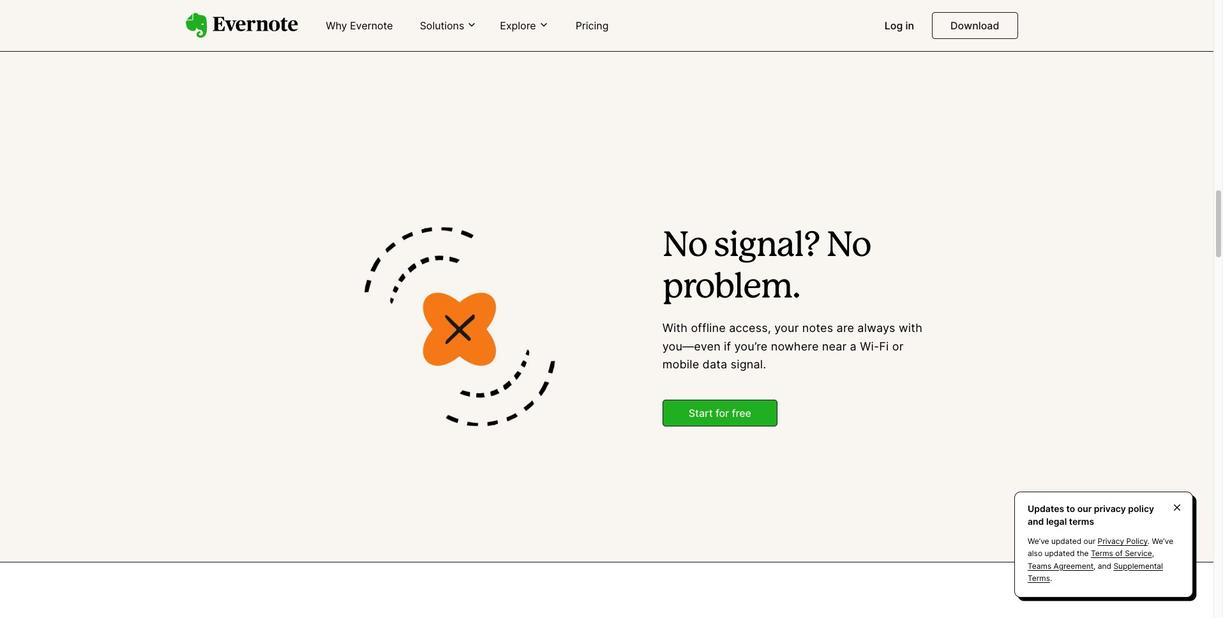 Task type: vqa. For each thing, say whether or not it's contained in the screenshot.
leftmost the to
no



Task type: locate. For each thing, give the bounding box(es) containing it.
0 horizontal spatial no
[[663, 231, 707, 263]]

solutions
[[420, 19, 465, 32]]

0 horizontal spatial .
[[1051, 573, 1053, 583]]

for
[[716, 407, 730, 420]]

and
[[1028, 516, 1044, 527], [1098, 561, 1112, 571]]

updates
[[1028, 503, 1065, 514]]

. inside . we've also updated the
[[1148, 537, 1150, 546]]

0 vertical spatial terms
[[1091, 549, 1114, 558]]

0 vertical spatial .
[[1148, 537, 1150, 546]]

and down . we've also updated the
[[1098, 561, 1112, 571]]

no-signal illustration image
[[280, 168, 640, 485]]

wi-
[[860, 339, 880, 353]]

are
[[837, 321, 855, 335]]

updated up teams agreement link
[[1045, 549, 1075, 558]]

0 vertical spatial and
[[1028, 516, 1044, 527]]

teams
[[1028, 561, 1052, 571]]

, down . we've also updated the
[[1094, 561, 1096, 571]]

, up supplemental
[[1153, 549, 1155, 558]]

with offline access, your notes are always with you—even if you're nowhere near a wi-fi or mobile data signal.
[[663, 321, 923, 371]]

your
[[775, 321, 799, 335]]

0 horizontal spatial we've
[[1028, 537, 1050, 546]]

terms down teams on the right bottom
[[1028, 573, 1051, 583]]

our for privacy
[[1084, 537, 1096, 546]]

our up terms
[[1078, 503, 1092, 514]]

1 horizontal spatial no
[[827, 231, 871, 263]]

and inside the updates to our privacy policy and legal terms
[[1028, 516, 1044, 527]]

explore
[[500, 19, 536, 32]]

start for free link
[[663, 400, 778, 427]]

fi
[[880, 339, 889, 353]]

nowhere
[[771, 339, 819, 353]]

supplemental terms
[[1028, 561, 1164, 583]]

start
[[689, 407, 713, 420]]

we've
[[1028, 537, 1050, 546], [1153, 537, 1174, 546]]

log in link
[[877, 14, 922, 38]]

and down updates
[[1028, 516, 1044, 527]]

1 horizontal spatial ,
[[1153, 549, 1155, 558]]

we've right the policy
[[1153, 537, 1174, 546]]

updated
[[1052, 537, 1082, 546], [1045, 549, 1075, 558]]

learn
[[280, 15, 312, 29]]

learn more link
[[280, 13, 343, 32]]

1 vertical spatial .
[[1051, 573, 1053, 583]]

offline
[[691, 321, 726, 335]]

problem.
[[663, 272, 800, 304]]

. down teams agreement link
[[1051, 573, 1053, 583]]

why evernote
[[326, 19, 393, 32]]

why evernote link
[[318, 14, 401, 38]]

1 horizontal spatial we've
[[1153, 537, 1174, 546]]

we've up also
[[1028, 537, 1050, 546]]

terms
[[1091, 549, 1114, 558], [1028, 573, 1051, 583]]

1 vertical spatial our
[[1084, 537, 1096, 546]]

updated up the
[[1052, 537, 1082, 546]]

0 horizontal spatial and
[[1028, 516, 1044, 527]]

why
[[326, 19, 347, 32]]

terms down privacy
[[1091, 549, 1114, 558]]

learn more
[[280, 15, 343, 29]]

of
[[1116, 549, 1123, 558]]

2 no from the left
[[827, 231, 871, 263]]

notes
[[803, 321, 834, 335]]

1 vertical spatial and
[[1098, 561, 1112, 571]]

access,
[[729, 321, 772, 335]]

service
[[1125, 549, 1153, 558]]

our up the
[[1084, 537, 1096, 546]]

1 vertical spatial updated
[[1045, 549, 1075, 558]]

0 horizontal spatial ,
[[1094, 561, 1096, 571]]

1 horizontal spatial and
[[1098, 561, 1112, 571]]

2 we've from the left
[[1153, 537, 1174, 546]]

teams agreement link
[[1028, 561, 1094, 571]]

. we've also updated the
[[1028, 537, 1174, 558]]

1 horizontal spatial .
[[1148, 537, 1150, 546]]

data
[[703, 358, 728, 371]]

always
[[858, 321, 896, 335]]

in
[[906, 19, 915, 32]]

explore button
[[496, 18, 553, 33]]

our inside the updates to our privacy policy and legal terms
[[1078, 503, 1092, 514]]

terms
[[1070, 516, 1095, 527]]

with
[[663, 321, 688, 335]]

,
[[1153, 549, 1155, 558], [1094, 561, 1096, 571]]

signal?
[[714, 231, 820, 263]]

.
[[1148, 537, 1150, 546], [1051, 573, 1053, 583]]

no signal? no problem.
[[663, 231, 871, 304]]

evernote
[[350, 19, 393, 32]]

free
[[732, 407, 752, 420]]

. for .
[[1051, 573, 1053, 583]]

1 we've from the left
[[1028, 537, 1050, 546]]

1 horizontal spatial terms
[[1091, 549, 1114, 558]]

0 horizontal spatial terms
[[1028, 573, 1051, 583]]

our for privacy
[[1078, 503, 1092, 514]]

near
[[822, 339, 847, 353]]

our
[[1078, 503, 1092, 514], [1084, 537, 1096, 546]]

. up service
[[1148, 537, 1150, 546]]

the
[[1077, 549, 1089, 558]]

privacy
[[1095, 503, 1127, 514]]

0 vertical spatial our
[[1078, 503, 1092, 514]]

supplemental
[[1114, 561, 1164, 571]]

1 vertical spatial terms
[[1028, 573, 1051, 583]]

no
[[663, 231, 707, 263], [827, 231, 871, 263]]



Task type: describe. For each thing, give the bounding box(es) containing it.
solutions button
[[416, 18, 481, 33]]

terms of service link
[[1091, 549, 1153, 558]]

with
[[899, 321, 923, 335]]

terms inside supplemental terms
[[1028, 573, 1051, 583]]

agreement
[[1054, 561, 1094, 571]]

also
[[1028, 549, 1043, 558]]

we've inside . we've also updated the
[[1153, 537, 1174, 546]]

evernote logo image
[[186, 13, 298, 38]]

download link
[[933, 12, 1018, 39]]

log
[[885, 19, 903, 32]]

tags-search screen image
[[574, 0, 934, 66]]

. for . we've also updated the
[[1148, 537, 1150, 546]]

updates to our privacy policy and legal terms
[[1028, 503, 1155, 527]]

updated inside . we've also updated the
[[1045, 549, 1075, 558]]

we've updated our privacy policy
[[1028, 537, 1148, 546]]

more
[[315, 15, 343, 29]]

pricing link
[[568, 14, 617, 38]]

1 no from the left
[[663, 231, 707, 263]]

download
[[951, 19, 1000, 32]]

you—even
[[663, 339, 721, 353]]

0 vertical spatial updated
[[1052, 537, 1082, 546]]

to
[[1067, 503, 1076, 514]]

terms inside terms of service , teams agreement , and
[[1091, 549, 1114, 558]]

mobile
[[663, 358, 700, 371]]

and inside terms of service , teams agreement , and
[[1098, 561, 1112, 571]]

policy
[[1129, 503, 1155, 514]]

you're
[[735, 339, 768, 353]]

start for free
[[689, 407, 752, 420]]

1 vertical spatial ,
[[1094, 561, 1096, 571]]

legal
[[1047, 516, 1067, 527]]

or
[[893, 339, 904, 353]]

pricing
[[576, 19, 609, 32]]

terms of service , teams agreement , and
[[1028, 549, 1155, 571]]

0 vertical spatial ,
[[1153, 549, 1155, 558]]

privacy
[[1098, 537, 1125, 546]]

a
[[850, 339, 857, 353]]

supplemental terms link
[[1028, 561, 1164, 583]]

if
[[724, 339, 731, 353]]

signal.
[[731, 358, 767, 371]]

log in
[[885, 19, 915, 32]]

policy
[[1127, 537, 1148, 546]]

privacy policy link
[[1098, 537, 1148, 546]]



